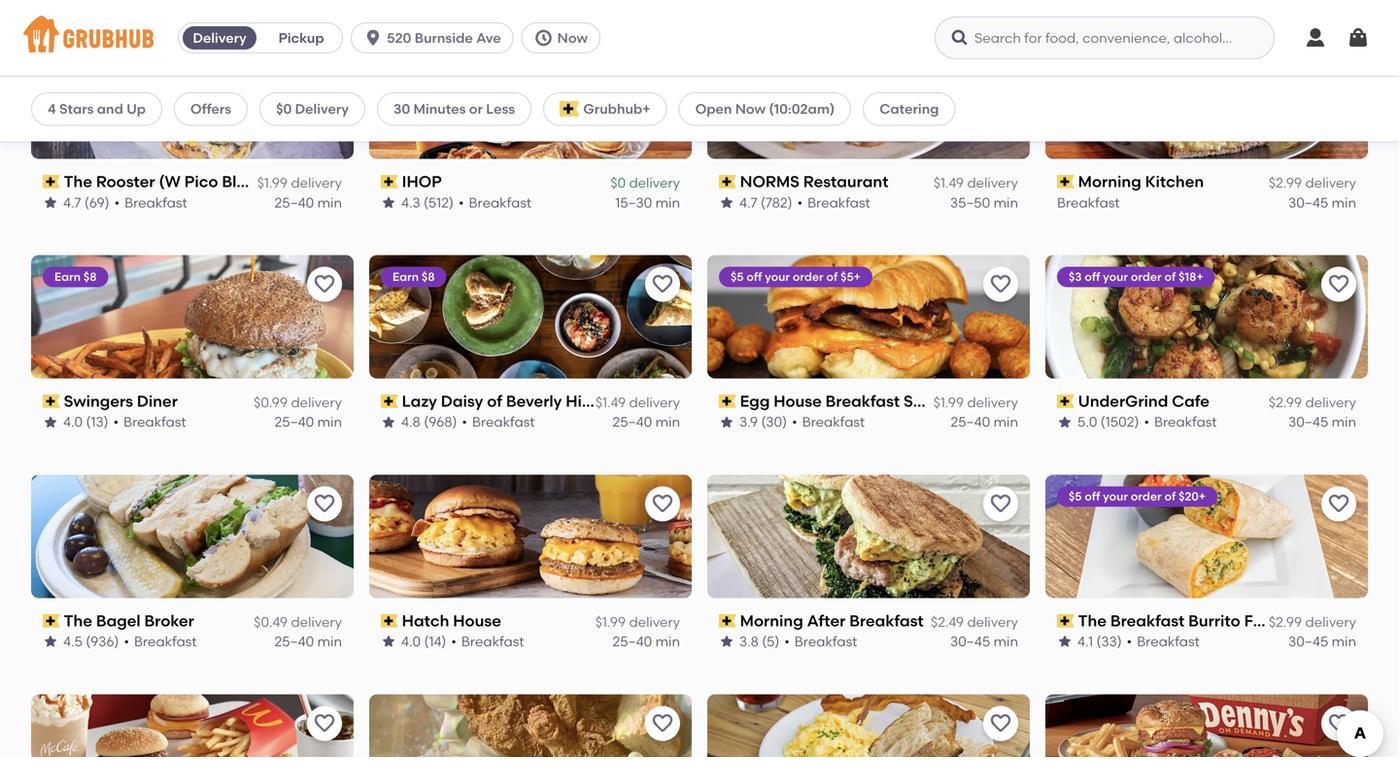Task type: locate. For each thing, give the bounding box(es) containing it.
star icon image for the breakfast burrito factory - koreatown
[[1058, 634, 1073, 650]]

30–45 min
[[1289, 194, 1357, 211], [1289, 414, 1357, 430], [951, 633, 1019, 650], [1289, 633, 1357, 650]]

4 stars and up
[[48, 101, 146, 117]]

• right (30)
[[792, 414, 798, 430]]

your down the (1502)
[[1104, 489, 1129, 504]]

1 horizontal spatial $0
[[393, 50, 406, 64]]

subscription pass image for morning kitchen
[[1058, 175, 1075, 189]]

breakfast
[[125, 194, 187, 211], [469, 194, 532, 211], [808, 194, 871, 211], [1058, 194, 1120, 211], [826, 392, 900, 411], [124, 414, 186, 430], [472, 414, 535, 430], [803, 414, 865, 430], [1155, 414, 1218, 430], [850, 611, 924, 630], [1111, 611, 1185, 630], [134, 633, 197, 650], [462, 633, 524, 650], [795, 633, 858, 650], [1138, 633, 1200, 650]]

morning kitchen logo image
[[1046, 36, 1369, 159]]

0 horizontal spatial $1.49
[[596, 394, 626, 411]]

star icon image left 5.0
[[1058, 414, 1073, 430]]

star icon image for morning after breakfast
[[719, 634, 735, 650]]

delivery for the bagel broker
[[291, 614, 342, 630]]

your left $18+ at the right top of the page
[[1104, 270, 1129, 284]]

1 horizontal spatial house
[[774, 392, 822, 411]]

open now (10:02am)
[[696, 101, 835, 117]]

star icon image left 4.3
[[381, 195, 397, 210]]

breakfast down egg house breakfast sandwiches
[[803, 414, 865, 430]]

1 horizontal spatial $5
[[1069, 489, 1082, 504]]

hills
[[566, 392, 598, 411]]

your up 4 stars and up
[[89, 50, 114, 64]]

0 horizontal spatial $15+
[[164, 50, 189, 64]]

daisy
[[441, 392, 483, 411]]

• down the "daisy"
[[462, 414, 468, 430]]

now inside button
[[558, 30, 588, 46]]

svg image
[[1305, 26, 1328, 50], [534, 28, 554, 48], [951, 28, 970, 48]]

$2.99 for cafe
[[1270, 394, 1303, 411]]

3 $2.99 delivery from the top
[[1270, 614, 1357, 630]]

subscription pass image down 4
[[43, 175, 60, 189]]

breakfast down cafe
[[1155, 414, 1218, 430]]

1 vertical spatial $1.99
[[934, 394, 964, 411]]

$0 for $0 delivery fee your order of $15+
[[393, 50, 406, 64]]

breakfast for hatch house
[[462, 633, 524, 650]]

2 vertical spatial $1.99 delivery
[[596, 614, 680, 630]]

morning
[[1079, 172, 1142, 191], [740, 611, 804, 630]]

1 $8 from the left
[[84, 270, 97, 284]]

30–45
[[1289, 194, 1329, 211], [1289, 414, 1329, 430], [951, 633, 991, 650], [1289, 633, 1329, 650]]

order for undergrind cafe
[[1131, 270, 1162, 284]]

star icon image left 4.0 (14)
[[381, 634, 397, 650]]

• breakfast down diner
[[113, 414, 186, 430]]

subscription pass image for the rooster (w pico blvd)
[[43, 175, 60, 189]]

min for norms restaurant
[[994, 194, 1019, 211]]

blvd)
[[222, 172, 261, 191]]

0 horizontal spatial now
[[558, 30, 588, 46]]

burnside
[[415, 30, 473, 46]]

svg image inside now button
[[534, 28, 554, 48]]

0 vertical spatial $2.99 delivery
[[1270, 174, 1357, 191]]

your for the rooster (w pico blvd)
[[89, 50, 114, 64]]

30–45 for the breakfast burrito factory - koreatown
[[1289, 633, 1329, 650]]

$15+
[[164, 50, 189, 64], [557, 50, 582, 64]]

$2.99
[[1270, 174, 1303, 191], [1270, 394, 1303, 411], [1270, 614, 1303, 630]]

• breakfast down the rooster (w pico blvd)
[[114, 194, 187, 211]]

now right open
[[736, 101, 766, 117]]

house for hatch
[[453, 611, 501, 630]]

order up "up"
[[116, 50, 147, 64]]

25–40
[[275, 194, 314, 211], [275, 414, 314, 430], [613, 414, 653, 430], [951, 414, 991, 430], [275, 633, 314, 650], [613, 633, 653, 650]]

1 vertical spatial $0
[[276, 101, 292, 117]]

$1.49 right beverly
[[596, 394, 626, 411]]

$1.49 delivery for lazy daisy of beverly hills
[[596, 394, 680, 411]]

subscription pass image for hatch house
[[381, 614, 398, 628]]

0 vertical spatial morning
[[1079, 172, 1142, 191]]

4.0
[[63, 414, 83, 430], [401, 633, 421, 650]]

subscription pass image left hatch
[[381, 614, 398, 628]]

• breakfast for the breakfast burrito factory - koreatown
[[1127, 633, 1200, 650]]

the up 4.5
[[64, 611, 92, 630]]

fee
[[458, 50, 478, 64]]

0 vertical spatial now
[[558, 30, 588, 46]]

$0
[[393, 50, 406, 64], [276, 101, 292, 117], [611, 174, 626, 191]]

4.7 left (69)
[[63, 194, 81, 211]]

$3 for undergrind cafe
[[1069, 270, 1082, 284]]

1 4.7 from the left
[[63, 194, 81, 211]]

4.7 for the rooster (w pico blvd)
[[63, 194, 81, 211]]

• down the bagel broker
[[124, 633, 129, 650]]

1 vertical spatial $5
[[1069, 489, 1082, 504]]

delivery up "offers"
[[193, 30, 247, 46]]

breakfast for undergrind cafe
[[1155, 414, 1218, 430]]

4.3 (512)
[[401, 194, 454, 211]]

5.0 (1502)
[[1078, 414, 1140, 430]]

your left $5+
[[765, 270, 790, 284]]

morning left the kitchen
[[1079, 172, 1142, 191]]

min for the breakfast burrito factory - koreatown
[[1332, 633, 1357, 650]]

$1.49 delivery
[[934, 174, 1019, 191], [596, 394, 680, 411]]

subscription pass image left 'norms'
[[719, 175, 737, 189]]

1 horizontal spatial $1.49 delivery
[[934, 174, 1019, 191]]

• down undergrind cafe
[[1145, 414, 1150, 430]]

ave
[[476, 30, 501, 46]]

2 horizontal spatial $0
[[611, 174, 626, 191]]

• breakfast down 'hatch house'
[[451, 633, 524, 650]]

star icon image for the rooster (w pico blvd)
[[43, 195, 58, 210]]

$0 for $0 delivery
[[611, 174, 626, 191]]

3.8
[[740, 633, 759, 650]]

0 vertical spatial $1.49
[[934, 174, 964, 191]]

4.0 left '(14)'
[[401, 633, 421, 650]]

2 vertical spatial $0
[[611, 174, 626, 191]]

subscription pass image for egg house breakfast sandwiches
[[719, 395, 737, 408]]

delivery down burnside
[[409, 50, 455, 64]]

subscription pass image for ihop
[[381, 175, 398, 189]]

1 vertical spatial $1.99 delivery
[[934, 394, 1019, 411]]

star icon image left 4.8
[[381, 414, 397, 430]]

0 vertical spatial $1.99 delivery
[[257, 174, 342, 191]]

breakfast down 'restaurant'
[[808, 194, 871, 211]]

15–30 min
[[616, 194, 680, 211]]

morning after breakfast
[[740, 611, 924, 630]]

• breakfast down "after"
[[785, 633, 858, 650]]

• for hatch house
[[451, 633, 457, 650]]

star icon image left 4.5
[[43, 634, 58, 650]]

2 horizontal spatial svg image
[[1305, 26, 1328, 50]]

house for egg
[[774, 392, 822, 411]]

• breakfast down 'restaurant'
[[798, 194, 871, 211]]

1 horizontal spatial now
[[736, 101, 766, 117]]

$1.99 delivery for sandwiches
[[934, 394, 1019, 411]]

hatch house
[[402, 611, 501, 630]]

0 vertical spatial $1.99
[[257, 174, 288, 191]]

the breakfast burrito factory - koreatown logo image
[[1046, 475, 1369, 598]]

• for the rooster (w pico blvd)
[[114, 194, 120, 211]]

• breakfast right (512)
[[459, 194, 532, 211]]

breakfast down morning kitchen
[[1058, 194, 1120, 211]]

order left $5+
[[793, 270, 824, 284]]

0 horizontal spatial $1.99
[[257, 174, 288, 191]]

subscription pass image left ihop
[[381, 175, 398, 189]]

0 horizontal spatial svg image
[[534, 28, 554, 48]]

1 earn from the left
[[54, 270, 81, 284]]

your down ave at the top of the page
[[481, 50, 506, 64]]

breakfast right (512)
[[469, 194, 532, 211]]

save this restaurant button
[[307, 47, 342, 82], [645, 47, 680, 82], [984, 47, 1019, 82], [1322, 47, 1357, 82], [307, 267, 342, 302], [645, 267, 680, 302], [984, 267, 1019, 302], [1322, 267, 1357, 302], [307, 487, 342, 522], [645, 487, 680, 522], [984, 487, 1019, 522], [1322, 487, 1357, 522], [307, 706, 342, 741], [645, 706, 680, 741], [984, 706, 1019, 741], [1322, 706, 1357, 741]]

3 $2.99 from the top
[[1270, 614, 1303, 630]]

lazy daisy of beverly hills
[[402, 392, 598, 411]]

delivery
[[193, 30, 247, 46], [409, 50, 455, 64], [295, 101, 349, 117]]

delivery for hatch house
[[629, 614, 680, 630]]

2 $2.99 from the top
[[1270, 394, 1303, 411]]

breakfast down broker
[[134, 633, 197, 650]]

subscription pass image for undergrind cafe
[[1058, 395, 1075, 408]]

breakfast down the rooster (w pico blvd)
[[125, 194, 187, 211]]

• breakfast
[[114, 194, 187, 211], [459, 194, 532, 211], [798, 194, 871, 211], [113, 414, 186, 430], [462, 414, 535, 430], [792, 414, 865, 430], [1145, 414, 1218, 430], [124, 633, 197, 650], [451, 633, 524, 650], [785, 633, 858, 650], [1127, 633, 1200, 650]]

delivery inside delivery button
[[193, 30, 247, 46]]

earn down the 4.7 (69)
[[54, 270, 81, 284]]

4.8 (968)
[[401, 414, 457, 430]]

mcdonald's logo image
[[31, 694, 354, 757]]

save this restaurant image
[[990, 53, 1013, 76], [1328, 53, 1351, 76], [313, 273, 336, 296], [990, 273, 1013, 296], [313, 492, 336, 516], [1328, 492, 1351, 516], [990, 712, 1013, 735], [1328, 712, 1351, 735]]

breakfast for egg house breakfast sandwiches
[[803, 414, 865, 430]]

1 vertical spatial $2.99 delivery
[[1270, 394, 1357, 411]]

2 vertical spatial $1.99
[[596, 614, 626, 630]]

1 vertical spatial now
[[736, 101, 766, 117]]

1 horizontal spatial earn $8
[[393, 270, 435, 284]]

25–40 min for swingers diner
[[275, 414, 342, 430]]

the
[[64, 172, 92, 191], [64, 611, 92, 630], [1079, 611, 1107, 630]]

(10:02am)
[[769, 101, 835, 117]]

4.5
[[63, 633, 83, 650]]

30–45 min for undergrind cafe
[[1289, 414, 1357, 430]]

delivery for the breakfast burrito factory - koreatown
[[1306, 614, 1357, 630]]

earn down 4.3
[[393, 270, 419, 284]]

1 horizontal spatial morning
[[1079, 172, 1142, 191]]

delivery for morning kitchen
[[1306, 174, 1357, 191]]

swingers diner logo image
[[31, 255, 354, 379]]

svg image
[[1347, 26, 1371, 50], [364, 28, 383, 48]]

save this restaurant image
[[313, 53, 336, 76], [651, 53, 675, 76], [651, 273, 675, 296], [1328, 273, 1351, 296], [651, 492, 675, 516], [990, 492, 1013, 516], [313, 712, 336, 735], [651, 712, 675, 735]]

• right (69)
[[114, 194, 120, 211]]

now up the grubhub plus flag logo
[[558, 30, 588, 46]]

0 horizontal spatial earn
[[54, 270, 81, 284]]

1 vertical spatial morning
[[740, 611, 804, 630]]

burrito
[[1189, 611, 1241, 630]]

delivery down pickup button
[[295, 101, 349, 117]]

star icon image left 4.1
[[1058, 634, 1073, 650]]

1 vertical spatial delivery
[[409, 50, 455, 64]]

subscription pass image
[[1058, 175, 1075, 189], [43, 395, 60, 408], [381, 395, 398, 408], [719, 395, 737, 408], [1058, 395, 1075, 408], [43, 614, 60, 628], [719, 614, 737, 628]]

0 horizontal spatial 4.0
[[63, 414, 83, 430]]

grubhub+
[[584, 101, 651, 117]]

0 horizontal spatial morning
[[740, 611, 804, 630]]

1 horizontal spatial $1.99 delivery
[[596, 614, 680, 630]]

star icon image left 3.9
[[719, 414, 735, 430]]

• breakfast down broker
[[124, 633, 197, 650]]

0 horizontal spatial $5
[[731, 270, 744, 284]]

off for undergrind cafe
[[1085, 270, 1101, 284]]

0 vertical spatial delivery
[[193, 30, 247, 46]]

0 horizontal spatial delivery
[[193, 30, 247, 46]]

met her at a bar logo image
[[708, 694, 1030, 757]]

breakfast down "after"
[[795, 633, 858, 650]]

• right (782) on the top of the page
[[798, 194, 803, 211]]

0 horizontal spatial earn $8
[[54, 270, 97, 284]]

the up 4.1
[[1079, 611, 1107, 630]]

1 vertical spatial $1.49 delivery
[[596, 394, 680, 411]]

order
[[116, 50, 147, 64], [509, 50, 540, 64], [793, 270, 824, 284], [1131, 270, 1162, 284], [1131, 489, 1162, 504]]

$0 delivery
[[276, 101, 349, 117]]

30–45 for undergrind cafe
[[1289, 414, 1329, 430]]

4.7
[[63, 194, 81, 211], [740, 194, 758, 211]]

• breakfast down cafe
[[1145, 414, 1218, 430]]

• breakfast down lazy daisy of beverly hills
[[462, 414, 535, 430]]

$8 for lazy
[[422, 270, 435, 284]]

0 vertical spatial $0
[[393, 50, 406, 64]]

breakfast right "after"
[[850, 611, 924, 630]]

morning kitchen
[[1079, 172, 1205, 191]]

order left $18+ at the right top of the page
[[1131, 270, 1162, 284]]

• right (512)
[[459, 194, 464, 211]]

• breakfast for the bagel broker
[[124, 633, 197, 650]]

earn $8 down the 4.7 (69)
[[54, 270, 97, 284]]

0 horizontal spatial svg image
[[364, 28, 383, 48]]

4.7 (782)
[[740, 194, 793, 211]]

delivery button
[[179, 22, 261, 53]]

$0 down "520"
[[393, 50, 406, 64]]

2 vertical spatial $2.99 delivery
[[1270, 614, 1357, 630]]

breakfast for morning after breakfast
[[795, 633, 858, 650]]

breakfast down diner
[[124, 414, 186, 430]]

house right hatch
[[453, 611, 501, 630]]

1 horizontal spatial $3
[[1069, 270, 1082, 284]]

• breakfast for morning after breakfast
[[785, 633, 858, 650]]

$20+
[[1179, 489, 1207, 504]]

earn $8 for lazy
[[393, 270, 435, 284]]

2 earn from the left
[[393, 270, 419, 284]]

star icon image
[[43, 195, 58, 210], [381, 195, 397, 210], [719, 195, 735, 210], [43, 414, 58, 430], [381, 414, 397, 430], [719, 414, 735, 430], [1058, 414, 1073, 430], [43, 634, 58, 650], [381, 634, 397, 650], [719, 634, 735, 650], [1058, 634, 1073, 650]]

1 horizontal spatial $8
[[422, 270, 435, 284]]

star icon image for undergrind cafe
[[1058, 414, 1073, 430]]

• for morning after breakfast
[[785, 633, 790, 650]]

0 horizontal spatial 4.7
[[63, 194, 81, 211]]

$3
[[54, 50, 68, 64], [1069, 270, 1082, 284]]

morning for morning kitchen
[[1079, 172, 1142, 191]]

star icon image left 4.7 (782)
[[719, 195, 735, 210]]

0 horizontal spatial $0
[[276, 101, 292, 117]]

0 vertical spatial 4.0
[[63, 414, 83, 430]]

$5+
[[841, 270, 861, 284]]

subscription pass image right the $2.49 delivery
[[1058, 614, 1075, 628]]

bagel
[[96, 611, 141, 630]]

lazy
[[402, 392, 437, 411]]

(968)
[[424, 414, 457, 430]]

pico
[[184, 172, 218, 191]]

breakfast down lazy daisy of beverly hills
[[472, 414, 535, 430]]

the up the 4.7 (69)
[[64, 172, 92, 191]]

0 vertical spatial $1.49 delivery
[[934, 174, 1019, 191]]

(69)
[[84, 194, 110, 211]]

1 horizontal spatial svg image
[[951, 28, 970, 48]]

sandwiches
[[904, 392, 997, 411]]

2 $2.99 delivery from the top
[[1270, 394, 1357, 411]]

25–40 min
[[275, 194, 342, 211], [275, 414, 342, 430], [613, 414, 680, 430], [951, 414, 1019, 430], [275, 633, 342, 650], [613, 633, 680, 650]]

main navigation navigation
[[0, 0, 1400, 77]]

• right (5)
[[785, 633, 790, 650]]

25–40 min for lazy daisy of beverly hills
[[613, 414, 680, 430]]

0 vertical spatial house
[[774, 392, 822, 411]]

your for egg house breakfast sandwiches
[[765, 270, 790, 284]]

diner
[[137, 392, 178, 411]]

$8 down the 4.3 (512)
[[422, 270, 435, 284]]

30–45 min for the breakfast burrito factory - koreatown
[[1289, 633, 1357, 650]]

0 vertical spatial $3
[[54, 50, 68, 64]]

star icon image for hatch house
[[381, 634, 397, 650]]

2 horizontal spatial $1.99 delivery
[[934, 394, 1019, 411]]

$0 right "offers"
[[276, 101, 292, 117]]

• right the (33)
[[1127, 633, 1133, 650]]

1 vertical spatial $2.99
[[1270, 394, 1303, 411]]

order left $20+
[[1131, 489, 1162, 504]]

ihop logo image
[[369, 36, 692, 159]]

earn
[[54, 270, 81, 284], [393, 270, 419, 284]]

$8 down the 4.7 (69)
[[84, 270, 97, 284]]

star icon image for lazy daisy of beverly hills
[[381, 414, 397, 430]]

• breakfast down egg house breakfast sandwiches
[[792, 414, 865, 430]]

order for the breakfast burrito factory - koreatown
[[1131, 489, 1162, 504]]

breakfast down 'hatch house'
[[462, 633, 524, 650]]

1 horizontal spatial 4.7
[[740, 194, 758, 211]]

1 $15+ from the left
[[164, 50, 189, 64]]

30–45 for morning after breakfast
[[951, 633, 991, 650]]

0 horizontal spatial house
[[453, 611, 501, 630]]

$8
[[84, 270, 97, 284], [422, 270, 435, 284]]

4.0 left (13)
[[63, 414, 83, 430]]

• for lazy daisy of beverly hills
[[462, 414, 468, 430]]

1 vertical spatial 4.0
[[401, 633, 421, 650]]

kitchen
[[1146, 172, 1205, 191]]

1 vertical spatial house
[[453, 611, 501, 630]]

2 vertical spatial $2.99
[[1270, 614, 1303, 630]]

1 $2.99 from the top
[[1270, 174, 1303, 191]]

$0 up 15–30
[[611, 174, 626, 191]]

1 vertical spatial $3
[[1069, 270, 1082, 284]]

earn $8
[[54, 270, 97, 284], [393, 270, 435, 284]]

0 horizontal spatial $1.49 delivery
[[596, 394, 680, 411]]

1 horizontal spatial 4.0
[[401, 633, 421, 650]]

• breakfast right the (33)
[[1127, 633, 1200, 650]]

(782)
[[761, 194, 793, 211]]

$2.49
[[931, 614, 964, 630]]

1 vertical spatial $1.49
[[596, 394, 626, 411]]

breakfast up the (33)
[[1111, 611, 1185, 630]]

star icon image for the bagel broker
[[43, 634, 58, 650]]

0 vertical spatial $5
[[731, 270, 744, 284]]

2 4.7 from the left
[[740, 194, 758, 211]]

morning up (5)
[[740, 611, 804, 630]]

min for morning after breakfast
[[994, 633, 1019, 650]]

520 burnside ave button
[[351, 22, 522, 53]]

4.7 left (782) on the top of the page
[[740, 194, 758, 211]]

star icon image left the 4.0 (13)
[[43, 414, 58, 430]]

5.0
[[1078, 414, 1098, 430]]

star icon image left the 4.7 (69)
[[43, 195, 58, 210]]

delivery for undergrind cafe
[[1306, 394, 1357, 411]]

1 horizontal spatial $1.49
[[934, 174, 964, 191]]

beverly
[[506, 392, 562, 411]]

• right '(14)'
[[451, 633, 457, 650]]

$0 delivery
[[611, 174, 680, 191]]

subscription pass image for norms restaurant
[[719, 175, 737, 189]]

2 $15+ from the left
[[557, 50, 582, 64]]

1 horizontal spatial $15+
[[557, 50, 582, 64]]

25–40 min for egg house breakfast sandwiches
[[951, 414, 1019, 430]]

cafe
[[1173, 392, 1210, 411]]

4
[[48, 101, 56, 117]]

•
[[114, 194, 120, 211], [459, 194, 464, 211], [798, 194, 803, 211], [113, 414, 119, 430], [462, 414, 468, 430], [792, 414, 798, 430], [1145, 414, 1150, 430], [124, 633, 129, 650], [451, 633, 457, 650], [785, 633, 790, 650], [1127, 633, 1133, 650]]

$1.49 up 35–50
[[934, 174, 964, 191]]

0 vertical spatial $2.99
[[1270, 174, 1303, 191]]

0 horizontal spatial $1.99 delivery
[[257, 174, 342, 191]]

breakfast down egg house breakfast sandwiches logo on the right of the page
[[826, 392, 900, 411]]

delivery for $0 delivery fee your order of $15+
[[409, 50, 455, 64]]

breakfast for norms restaurant
[[808, 194, 871, 211]]

delivery for $0 delivery
[[295, 101, 349, 117]]

2 vertical spatial delivery
[[295, 101, 349, 117]]

2 $8 from the left
[[422, 270, 435, 284]]

$5 down 4.7 (782)
[[731, 270, 744, 284]]

breakfast for lazy daisy of beverly hills
[[472, 414, 535, 430]]

the rooster (w pico blvd)  logo image
[[31, 36, 354, 159]]

order for the rooster (w pico blvd)
[[116, 50, 147, 64]]

1 earn $8 from the left
[[54, 270, 97, 284]]

$5 down 5.0
[[1069, 489, 1082, 504]]

0 horizontal spatial $3
[[54, 50, 68, 64]]

star icon image left the 3.8
[[719, 634, 735, 650]]

(w
[[159, 172, 181, 191]]

house up (30)
[[774, 392, 822, 411]]

$1.99 delivery
[[257, 174, 342, 191], [934, 394, 1019, 411], [596, 614, 680, 630]]

$1.99
[[257, 174, 288, 191], [934, 394, 964, 411], [596, 614, 626, 630]]

now
[[558, 30, 588, 46], [736, 101, 766, 117]]

0 horizontal spatial $8
[[84, 270, 97, 284]]

$0 for $0 delivery
[[276, 101, 292, 117]]

-
[[1308, 611, 1314, 630]]

2 horizontal spatial delivery
[[409, 50, 455, 64]]

1 $2.99 delivery from the top
[[1270, 174, 1357, 191]]

• breakfast for lazy daisy of beverly hills
[[462, 414, 535, 430]]

2 horizontal spatial $1.99
[[934, 394, 964, 411]]

star icon image for swingers diner
[[43, 414, 58, 430]]

of for the rooster (w pico blvd)
[[150, 50, 162, 64]]

2 earn $8 from the left
[[393, 270, 435, 284]]

less
[[486, 101, 515, 117]]

1 horizontal spatial delivery
[[295, 101, 349, 117]]

subscription pass image
[[43, 175, 60, 189], [381, 175, 398, 189], [719, 175, 737, 189], [381, 614, 398, 628], [1058, 614, 1075, 628]]

1 horizontal spatial earn
[[393, 270, 419, 284]]

• right (13)
[[113, 414, 119, 430]]

earn $8 down 4.3
[[393, 270, 435, 284]]

breakfast down burrito
[[1138, 633, 1200, 650]]

$1.99 for pico
[[257, 174, 288, 191]]

$5
[[731, 270, 744, 284], [1069, 489, 1082, 504]]



Task type: describe. For each thing, give the bounding box(es) containing it.
4.3
[[401, 194, 421, 211]]

• breakfast for undergrind cafe
[[1145, 414, 1218, 430]]

25–40 for lazy daisy of beverly hills
[[613, 414, 653, 430]]

25–40 min for the bagel broker
[[275, 633, 342, 650]]

star icon image for norms restaurant
[[719, 195, 735, 210]]

520 burnside ave
[[387, 30, 501, 46]]

morning for morning after breakfast
[[740, 611, 804, 630]]

25–40 for swingers diner
[[275, 414, 314, 430]]

up
[[127, 101, 146, 117]]

25–40 min for hatch house
[[613, 633, 680, 650]]

$8 for swingers
[[84, 270, 97, 284]]

svg image inside 520 burnside ave button
[[364, 28, 383, 48]]

earn $8 for swingers
[[54, 270, 97, 284]]

grubhub plus flag logo image
[[560, 101, 580, 117]]

$1.99 for sandwiches
[[934, 394, 964, 411]]

25–40 for hatch house
[[613, 633, 653, 650]]

the for the rooster (w pico blvd)
[[64, 172, 92, 191]]

off for the breakfast burrito factory - koreatown
[[1085, 489, 1101, 504]]

$0.99
[[254, 394, 288, 411]]

1 horizontal spatial $1.99
[[596, 614, 626, 630]]

the for the bagel broker
[[64, 611, 92, 630]]

and
[[97, 101, 123, 117]]

undergrind cafe logo image
[[1046, 255, 1369, 379]]

4.0 (14)
[[401, 633, 447, 650]]

auntie beulah's biscuits logo image
[[369, 694, 692, 757]]

(33)
[[1097, 633, 1122, 650]]

min for morning kitchen
[[1332, 194, 1357, 211]]

the breakfast burrito factory - koreatown
[[1079, 611, 1400, 630]]

subscription pass image for the bagel broker
[[43, 614, 60, 628]]

$3 off your order of $15+
[[54, 50, 189, 64]]

$2.49 delivery
[[931, 614, 1019, 630]]

undergrind
[[1079, 392, 1169, 411]]

4.7 for norms restaurant
[[740, 194, 758, 211]]

$18+
[[1179, 270, 1204, 284]]

4.0 for swingers diner
[[63, 414, 83, 430]]

Search for food, convenience, alcohol... search field
[[935, 17, 1275, 59]]

pickup button
[[261, 22, 342, 53]]

(1502)
[[1101, 414, 1140, 430]]

the for the breakfast burrito factory - koreatown
[[1079, 611, 1107, 630]]

delivery for swingers diner
[[291, 394, 342, 411]]

$2.99 delivery for undergrind cafe
[[1270, 394, 1357, 411]]

35–50 min
[[951, 194, 1019, 211]]

order for egg house breakfast sandwiches
[[793, 270, 824, 284]]

25–40 for the rooster (w pico blvd)
[[275, 194, 314, 211]]

now button
[[522, 22, 609, 53]]

25–40 for the bagel broker
[[275, 633, 314, 650]]

offers
[[191, 101, 231, 117]]

4.0 (13)
[[63, 414, 108, 430]]

$1.49 for norms restaurant
[[934, 174, 964, 191]]

• for the breakfast burrito factory - koreatown
[[1127, 633, 1133, 650]]

(30)
[[762, 414, 787, 430]]

min for undergrind cafe
[[1332, 414, 1357, 430]]

4.5 (936)
[[63, 633, 119, 650]]

30
[[394, 101, 410, 117]]

$0.99 delivery
[[254, 394, 342, 411]]

30–45 min for morning kitchen
[[1289, 194, 1357, 211]]

breakfast for the bagel broker
[[134, 633, 197, 650]]

$1.49 for lazy daisy of beverly hills
[[596, 394, 626, 411]]

min for swingers diner
[[318, 414, 342, 430]]

norms restaurant logo image
[[708, 36, 1030, 159]]

after
[[807, 611, 846, 630]]

open
[[696, 101, 732, 117]]

hatch house logo image
[[369, 475, 692, 598]]

delivery for morning after breakfast
[[968, 614, 1019, 630]]

stars
[[59, 101, 94, 117]]

of for the breakfast burrito factory - koreatown
[[1165, 489, 1177, 504]]

subscription pass image for swingers diner
[[43, 395, 60, 408]]

• breakfast for norms restaurant
[[798, 194, 871, 211]]

$1.49 delivery for norms restaurant
[[934, 174, 1019, 191]]

35–50
[[951, 194, 991, 211]]

• breakfast for egg house breakfast sandwiches
[[792, 414, 865, 430]]

• for norms restaurant
[[798, 194, 803, 211]]

swingers
[[64, 392, 133, 411]]

rooster
[[96, 172, 155, 191]]

order right fee
[[509, 50, 540, 64]]

min for egg house breakfast sandwiches
[[994, 414, 1019, 430]]

$5 for the
[[1069, 489, 1082, 504]]

min for hatch house
[[656, 633, 680, 650]]

(512)
[[424, 194, 454, 211]]

(13)
[[86, 414, 108, 430]]

your for undergrind cafe
[[1104, 270, 1129, 284]]

delivery for the rooster (w pico blvd)
[[291, 174, 342, 191]]

• for the bagel broker
[[124, 633, 129, 650]]

earn for swingers diner
[[54, 270, 81, 284]]

• breakfast for the rooster (w pico blvd)
[[114, 194, 187, 211]]

1 horizontal spatial svg image
[[1347, 26, 1371, 50]]

norms restaurant
[[740, 172, 889, 191]]

$0.49
[[254, 614, 288, 630]]

catering
[[880, 101, 939, 117]]

min for the rooster (w pico blvd)
[[318, 194, 342, 211]]

ihop
[[402, 172, 442, 191]]

or
[[469, 101, 483, 117]]

3.9 (30)
[[740, 414, 787, 430]]

$2.99 for kitchen
[[1270, 174, 1303, 191]]

min for the bagel broker
[[318, 633, 342, 650]]

denny's logo image
[[1046, 694, 1369, 757]]

$2.99 for breakfast
[[1270, 614, 1303, 630]]

delivery for ihop
[[629, 174, 680, 191]]

$2.99 delivery for the breakfast burrito factory - koreatown
[[1270, 614, 1357, 630]]

$5 off your order of $5+
[[731, 270, 861, 284]]

restaurant
[[804, 172, 889, 191]]

15–30
[[616, 194, 653, 211]]

the bagel broker logo image
[[31, 475, 354, 598]]

$3 off your order of $18+
[[1069, 270, 1204, 284]]

off for egg house breakfast sandwiches
[[747, 270, 763, 284]]

3.8 (5)
[[740, 633, 780, 650]]

3.9
[[740, 414, 758, 430]]

4.1 (33)
[[1078, 633, 1122, 650]]

factory
[[1245, 611, 1304, 630]]

breakfast for the rooster (w pico blvd)
[[125, 194, 187, 211]]

(936)
[[86, 633, 119, 650]]

subscription pass image for morning after breakfast
[[719, 614, 737, 628]]

earn for lazy daisy of beverly hills
[[393, 270, 419, 284]]

the bagel broker
[[64, 611, 194, 630]]

30–45 min for morning after breakfast
[[951, 633, 1019, 650]]

egg
[[740, 392, 770, 411]]

egg house breakfast sandwiches
[[740, 392, 997, 411]]

(14)
[[424, 633, 447, 650]]

swingers diner
[[64, 392, 178, 411]]

lazy daisy of beverly hills logo image
[[369, 255, 692, 379]]

of for undergrind cafe
[[1165, 270, 1177, 284]]

• for ihop
[[459, 194, 464, 211]]

of for egg house breakfast sandwiches
[[827, 270, 838, 284]]

off for the rooster (w pico blvd)
[[70, 50, 86, 64]]

the rooster (w pico blvd)
[[64, 172, 261, 191]]

min for ihop
[[656, 194, 680, 211]]

pickup
[[279, 30, 324, 46]]

$0 delivery fee your order of $15+
[[393, 50, 582, 64]]

min for lazy daisy of beverly hills
[[656, 414, 680, 430]]

broker
[[144, 611, 194, 630]]

4.8
[[401, 414, 421, 430]]

4.1
[[1078, 633, 1094, 650]]

30 minutes or less
[[394, 101, 515, 117]]

undergrind cafe
[[1079, 392, 1210, 411]]

4.0 for hatch house
[[401, 633, 421, 650]]

$2.99 delivery for morning kitchen
[[1270, 174, 1357, 191]]

520
[[387, 30, 412, 46]]

breakfast for the breakfast burrito factory - koreatown
[[1138, 633, 1200, 650]]

4.7 (69)
[[63, 194, 110, 211]]

$3 for the rooster (w pico blvd)
[[54, 50, 68, 64]]

egg house breakfast sandwiches logo image
[[708, 255, 1030, 379]]

morning after breakfast logo image
[[708, 475, 1030, 598]]

30–45 for morning kitchen
[[1289, 194, 1329, 211]]

hatch
[[402, 611, 450, 630]]

$0.49 delivery
[[254, 614, 342, 630]]

delivery for norms restaurant
[[968, 174, 1019, 191]]



Task type: vqa. For each thing, say whether or not it's contained in the screenshot.


